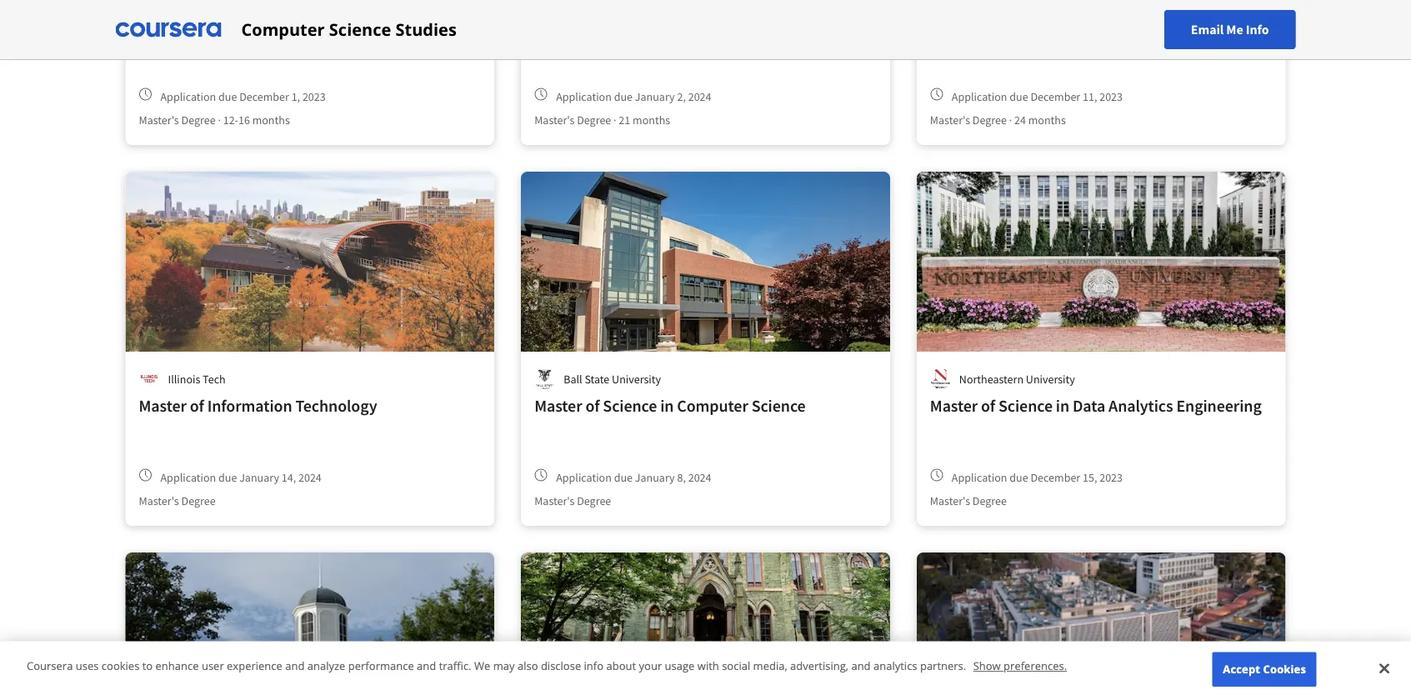 Task type: describe. For each thing, give the bounding box(es) containing it.
science for master of science in computer science
[[603, 396, 657, 416]]

master of science in data analytics engineering
[[930, 396, 1262, 416]]

degree for master of science in computer science
[[577, 494, 611, 509]]

computer for master of science in computer science
[[677, 396, 748, 416]]

to
[[142, 658, 153, 673]]

degree for master of science in data analytics engineering
[[973, 494, 1007, 509]]

best
[[950, 25, 971, 40]]

user
[[202, 658, 224, 673]]

12-
[[223, 113, 238, 128]]

northeastern university
[[959, 371, 1075, 386]]

master's degree · 21 months
[[534, 113, 670, 128]]

coursera image
[[115, 16, 221, 43]]

due for master of science in computer science
[[614, 470, 633, 485]]

degree left 12-
[[181, 113, 216, 128]]

cookies
[[1263, 662, 1306, 677]]

cybersecurity
[[281, 15, 379, 35]]

2023 for master
[[1100, 470, 1123, 485]]

performance
[[348, 658, 414, 673]]

degree left '21'
[[577, 113, 611, 128]]

degree for #20 best online grad computer information technology program (u.s. news & world report, 2023)
[[973, 113, 1007, 128]]

· for 12-
[[218, 113, 221, 128]]

8,
[[677, 470, 686, 485]]

master's for master of science in data analytics engineering
[[930, 494, 970, 509]]

3 and from the left
[[851, 658, 871, 673]]

media,
[[753, 658, 787, 673]]

master for master of science in cybersecurity management
[[139, 15, 187, 35]]

1 vertical spatial information
[[207, 396, 292, 416]]

email me info button
[[1164, 10, 1296, 49]]

2 university from the left
[[1026, 371, 1075, 386]]

ball state university
[[564, 371, 661, 386]]

in for cybersecurity
[[265, 15, 278, 35]]

disclose
[[541, 658, 581, 673]]

application for master of science in data analytics engineering
[[952, 470, 1007, 485]]

application due january 2, 2024
[[556, 89, 712, 104]]

master of science in cybersecurity management
[[139, 15, 476, 35]]

ball state university logo image
[[534, 368, 555, 389]]

december up 16
[[239, 89, 289, 104]]

#20
[[930, 25, 948, 40]]

16
[[238, 113, 250, 128]]

report,
[[1000, 42, 1036, 57]]

due for #20 best online grad computer information technology program (u.s. news & world report, 2023)
[[1010, 89, 1028, 104]]

coursera
[[27, 658, 73, 673]]

science for master of science in cybersecurity management
[[207, 15, 261, 35]]

northeastern
[[959, 371, 1024, 386]]

info
[[1246, 21, 1269, 38]]

preferences.
[[1004, 658, 1067, 673]]

2,
[[677, 89, 686, 104]]

state
[[585, 371, 610, 386]]

months for master's degree · 24 months
[[1028, 113, 1066, 128]]

advertising,
[[790, 658, 849, 673]]

about
[[606, 658, 636, 673]]

accept
[[1223, 662, 1260, 677]]

months for master's degree · 21 months
[[633, 113, 670, 128]]

cookies
[[102, 658, 140, 673]]

science for master of science in data analytics engineering
[[999, 396, 1053, 416]]

social
[[722, 658, 750, 673]]

world
[[969, 42, 998, 57]]

1 and from the left
[[285, 658, 305, 673]]

email me info
[[1191, 21, 1269, 38]]

illinois
[[168, 371, 200, 386]]

1 university from the left
[[612, 371, 661, 386]]

technology inside #20 best online grad computer information technology program (u.s. news & world report, 2023)
[[1145, 25, 1202, 40]]

partners.
[[920, 658, 966, 673]]

analytics
[[1109, 396, 1173, 416]]

may
[[493, 658, 515, 673]]

computer for #20 best online grad computer information technology program (u.s. news & world report, 2023)
[[1034, 25, 1083, 40]]

ball
[[564, 371, 582, 386]]

24
[[1015, 113, 1026, 128]]

due for master of information technology
[[218, 470, 237, 485]]

15,
[[1083, 470, 1097, 485]]

1,
[[291, 89, 300, 104]]

2024 for master of science in computer science
[[688, 470, 712, 485]]

2023 for #20
[[1100, 89, 1123, 104]]

information inside #20 best online grad computer information technology program (u.s. news & world report, 2023)
[[1085, 25, 1143, 40]]

master's for master of science in computer science
[[534, 494, 575, 509]]

data
[[1073, 396, 1106, 416]]

northeastern university  logo image
[[930, 368, 951, 389]]

due for master of science in data analytics engineering
[[1010, 470, 1028, 485]]

info
[[584, 658, 604, 673]]

application due december 1, 2023
[[160, 89, 326, 104]]

grad
[[1008, 25, 1031, 40]]

master for master of information technology
[[139, 396, 187, 416]]

program
[[1204, 25, 1246, 40]]



Task type: locate. For each thing, give the bounding box(es) containing it.
months right 16
[[252, 113, 290, 128]]

traffic.
[[439, 658, 471, 673]]

due left 8, at the left bottom
[[614, 470, 633, 485]]

in down 'ball state university' in the bottom of the page
[[660, 396, 674, 416]]

0 vertical spatial information
[[1085, 25, 1143, 40]]

illinois tech logo image
[[139, 368, 160, 389]]

3 · from the left
[[1009, 113, 1012, 128]]

0 horizontal spatial university
[[612, 371, 661, 386]]

computer up 1,
[[241, 18, 325, 41]]

accept cookies button
[[1213, 652, 1317, 687]]

of for master of science in cybersecurity management
[[190, 15, 204, 35]]

of for master of science in data analytics engineering
[[981, 396, 995, 416]]

degree down application due january 8, 2024 at the bottom
[[577, 494, 611, 509]]

master's
[[139, 113, 179, 128], [534, 113, 575, 128], [930, 113, 970, 128], [139, 494, 179, 509], [534, 494, 575, 509], [930, 494, 970, 509]]

master of science in computer science
[[534, 396, 806, 416]]

master's degree down application due january 14, 2024
[[139, 494, 216, 509]]

2024 right 2,
[[688, 89, 712, 104]]

2 horizontal spatial months
[[1028, 113, 1066, 128]]

me
[[1227, 21, 1243, 38]]

master's degree
[[139, 494, 216, 509], [534, 494, 611, 509], [930, 494, 1007, 509]]

university right state
[[612, 371, 661, 386]]

2 horizontal spatial ·
[[1009, 113, 1012, 128]]

2 horizontal spatial computer
[[1034, 25, 1083, 40]]

master of information technology
[[139, 396, 377, 416]]

information
[[1085, 25, 1143, 40], [207, 396, 292, 416]]

· for 21
[[614, 113, 617, 128]]

january left the 14,
[[239, 470, 279, 485]]

·
[[218, 113, 221, 128], [614, 113, 617, 128], [1009, 113, 1012, 128]]

of for master of information technology
[[190, 396, 204, 416]]

degree left 24
[[973, 113, 1007, 128]]

degree down application due january 14, 2024
[[181, 494, 216, 509]]

· left 24
[[1009, 113, 1012, 128]]

in left cybersecurity
[[265, 15, 278, 35]]

master for master of science in data analytics engineering
[[930, 396, 978, 416]]

due left the 14,
[[218, 470, 237, 485]]

information down the tech at the bottom left of page
[[207, 396, 292, 416]]

university up data
[[1026, 371, 1075, 386]]

master's degree for master of information technology
[[139, 494, 216, 509]]

computer up 8, at the left bottom
[[677, 396, 748, 416]]

master's for #20 best online grad computer information technology program (u.s. news & world report, 2023)
[[930, 113, 970, 128]]

in left data
[[1056, 396, 1070, 416]]

and left analytics
[[851, 658, 871, 673]]

show preferences. link
[[973, 658, 1067, 673]]

2024 right the 14,
[[298, 470, 322, 485]]

uses
[[76, 658, 99, 673]]

degree down application due december 15, 2023
[[973, 494, 1007, 509]]

december for #20
[[1031, 89, 1081, 104]]

2 and from the left
[[417, 658, 436, 673]]

2 months from the left
[[633, 113, 670, 128]]

1 horizontal spatial university
[[1026, 371, 1075, 386]]

3 master's degree from the left
[[930, 494, 1007, 509]]

0 horizontal spatial in
[[265, 15, 278, 35]]

computer
[[241, 18, 325, 41], [1034, 25, 1083, 40], [677, 396, 748, 416]]

and left traffic.
[[417, 658, 436, 673]]

january for master of information technology
[[239, 470, 279, 485]]

application for master of information technology
[[160, 470, 216, 485]]

1 horizontal spatial master's degree
[[534, 494, 611, 509]]

due left 15,
[[1010, 470, 1028, 485]]

· left 12-
[[218, 113, 221, 128]]

studies
[[396, 18, 457, 41]]

2 horizontal spatial and
[[851, 658, 871, 673]]

2023 right 15,
[[1100, 470, 1123, 485]]

master's degree · 24 months
[[930, 113, 1066, 128]]

0 horizontal spatial master's degree
[[139, 494, 216, 509]]

0 horizontal spatial and
[[285, 658, 305, 673]]

email
[[1191, 21, 1224, 38]]

your
[[639, 658, 662, 673]]

master's degree · 12-16 months
[[139, 113, 290, 128]]

2 horizontal spatial master's degree
[[930, 494, 1007, 509]]

enhance
[[156, 658, 199, 673]]

application due december 15, 2023
[[952, 470, 1123, 485]]

14,
[[282, 470, 296, 485]]

information up 11,
[[1085, 25, 1143, 40]]

january for master of science in computer science
[[635, 470, 675, 485]]

master
[[139, 15, 187, 35], [139, 396, 187, 416], [534, 396, 582, 416], [930, 396, 978, 416]]

1 horizontal spatial technology
[[1145, 25, 1202, 40]]

coursera uses cookies to enhance user experience and analyze performance and traffic. we may also disclose info about your usage with social media, advertising, and analytics partners. show preferences.
[[27, 658, 1067, 673]]

0 horizontal spatial months
[[252, 113, 290, 128]]

2023)
[[1038, 42, 1065, 57]]

#20 best online grad computer information technology program (u.s. news & world report, 2023)
[[930, 25, 1272, 57]]

computer inside #20 best online grad computer information technology program (u.s. news & world report, 2023)
[[1034, 25, 1083, 40]]

computer up the '2023)'
[[1034, 25, 1083, 40]]

science
[[207, 15, 261, 35], [329, 18, 391, 41], [603, 396, 657, 416], [752, 396, 806, 416], [999, 396, 1053, 416]]

management
[[383, 15, 476, 35]]

december left 15,
[[1031, 470, 1081, 485]]

and
[[285, 658, 305, 673], [417, 658, 436, 673], [851, 658, 871, 673]]

and left analyze
[[285, 658, 305, 673]]

privacy alert dialog
[[0, 641, 1411, 700]]

due up 24
[[1010, 89, 1028, 104]]

of for master of science in computer science
[[586, 396, 600, 416]]

1 horizontal spatial in
[[660, 396, 674, 416]]

months down application due december 11, 2023
[[1028, 113, 1066, 128]]

0 vertical spatial technology
[[1145, 25, 1202, 40]]

0 horizontal spatial ·
[[218, 113, 221, 128]]

experience
[[227, 658, 282, 673]]

master for master of science in computer science
[[534, 396, 582, 416]]

accept cookies
[[1223, 662, 1306, 677]]

master's for master of information technology
[[139, 494, 179, 509]]

tech
[[203, 371, 226, 386]]

2 horizontal spatial in
[[1056, 396, 1070, 416]]

2024 right 8, at the left bottom
[[688, 470, 712, 485]]

january
[[635, 89, 675, 104], [239, 470, 279, 485], [635, 470, 675, 485]]

&
[[959, 42, 966, 57]]

application for master of science in computer science
[[556, 470, 612, 485]]

january left 2,
[[635, 89, 675, 104]]

december left 11,
[[1031, 89, 1081, 104]]

illinois tech
[[168, 371, 226, 386]]

degree for master of information technology
[[181, 494, 216, 509]]

2023
[[303, 89, 326, 104], [1100, 89, 1123, 104], [1100, 470, 1123, 485]]

application
[[160, 89, 216, 104], [556, 89, 612, 104], [952, 89, 1007, 104], [160, 470, 216, 485], [556, 470, 612, 485], [952, 470, 1007, 485]]

we
[[474, 658, 490, 673]]

1 vertical spatial technology
[[295, 396, 377, 416]]

1 horizontal spatial computer
[[677, 396, 748, 416]]

application due january 14, 2024
[[160, 470, 322, 485]]

1 horizontal spatial and
[[417, 658, 436, 673]]

master's degree for master of science in computer science
[[534, 494, 611, 509]]

months
[[252, 113, 290, 128], [633, 113, 670, 128], [1028, 113, 1066, 128]]

january left 8, at the left bottom
[[635, 470, 675, 485]]

usage
[[665, 658, 695, 673]]

1 horizontal spatial ·
[[614, 113, 617, 128]]

december
[[239, 89, 289, 104], [1031, 89, 1081, 104], [1031, 470, 1081, 485]]

0 horizontal spatial information
[[207, 396, 292, 416]]

in for data
[[1056, 396, 1070, 416]]

with
[[698, 658, 719, 673]]

21
[[619, 113, 630, 128]]

due up '21'
[[614, 89, 633, 104]]

2 · from the left
[[614, 113, 617, 128]]

1 horizontal spatial information
[[1085, 25, 1143, 40]]

in for computer
[[660, 396, 674, 416]]

3 months from the left
[[1028, 113, 1066, 128]]

university
[[612, 371, 661, 386], [1026, 371, 1075, 386]]

of
[[190, 15, 204, 35], [190, 396, 204, 416], [586, 396, 600, 416], [981, 396, 995, 416]]

master's degree down application due january 8, 2024 at the bottom
[[534, 494, 611, 509]]

news
[[930, 42, 957, 57]]

application due december 11, 2023
[[952, 89, 1123, 104]]

master's degree for master of science in data analytics engineering
[[930, 494, 1007, 509]]

application due january 8, 2024
[[556, 470, 712, 485]]

2023 right 11,
[[1100, 89, 1123, 104]]

2023 right 1,
[[303, 89, 326, 104]]

1 master's degree from the left
[[139, 494, 216, 509]]

analyze
[[307, 658, 345, 673]]

show
[[973, 658, 1001, 673]]

0 horizontal spatial computer
[[241, 18, 325, 41]]

december for master
[[1031, 470, 1081, 485]]

1 · from the left
[[218, 113, 221, 128]]

engineering
[[1177, 396, 1262, 416]]

2024 for master of information technology
[[298, 470, 322, 485]]

due up 12-
[[218, 89, 237, 104]]

technology
[[1145, 25, 1202, 40], [295, 396, 377, 416]]

11,
[[1083, 89, 1097, 104]]

1 horizontal spatial months
[[633, 113, 670, 128]]

· left '21'
[[614, 113, 617, 128]]

analytics
[[874, 658, 917, 673]]

also
[[518, 658, 538, 673]]

due
[[218, 89, 237, 104], [614, 89, 633, 104], [1010, 89, 1028, 104], [218, 470, 237, 485], [614, 470, 633, 485], [1010, 470, 1028, 485]]

master's degree down application due december 15, 2023
[[930, 494, 1007, 509]]

months right '21'
[[633, 113, 670, 128]]

in
[[265, 15, 278, 35], [660, 396, 674, 416], [1056, 396, 1070, 416]]

2 master's degree from the left
[[534, 494, 611, 509]]

online
[[974, 25, 1006, 40]]

2024
[[688, 89, 712, 104], [298, 470, 322, 485], [688, 470, 712, 485]]

0 horizontal spatial technology
[[295, 396, 377, 416]]

computer science studies
[[241, 18, 457, 41]]

application for #20 best online grad computer information technology program (u.s. news & world report, 2023)
[[952, 89, 1007, 104]]

(u.s.
[[1249, 25, 1272, 40]]

· for 24
[[1009, 113, 1012, 128]]

1 months from the left
[[252, 113, 290, 128]]



Task type: vqa. For each thing, say whether or not it's contained in the screenshot.
Degree corresponding to Master of Science in Computer Science
yes



